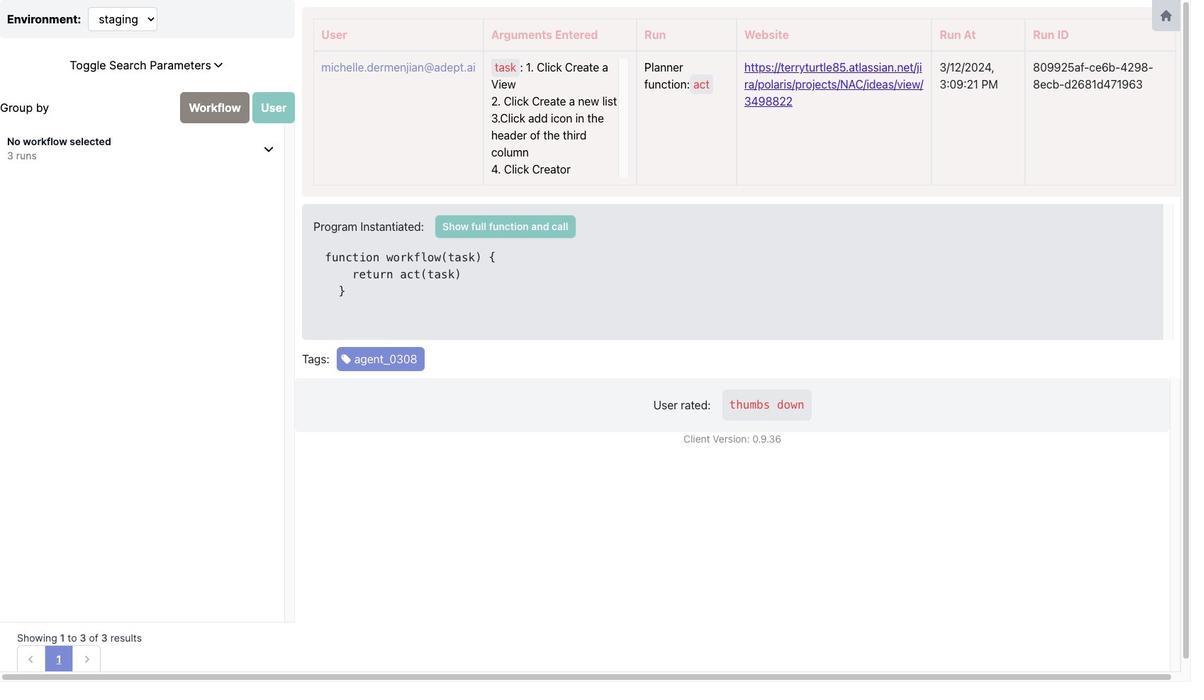Task type: describe. For each thing, give the bounding box(es) containing it.
pagination element
[[17, 646, 101, 674]]



